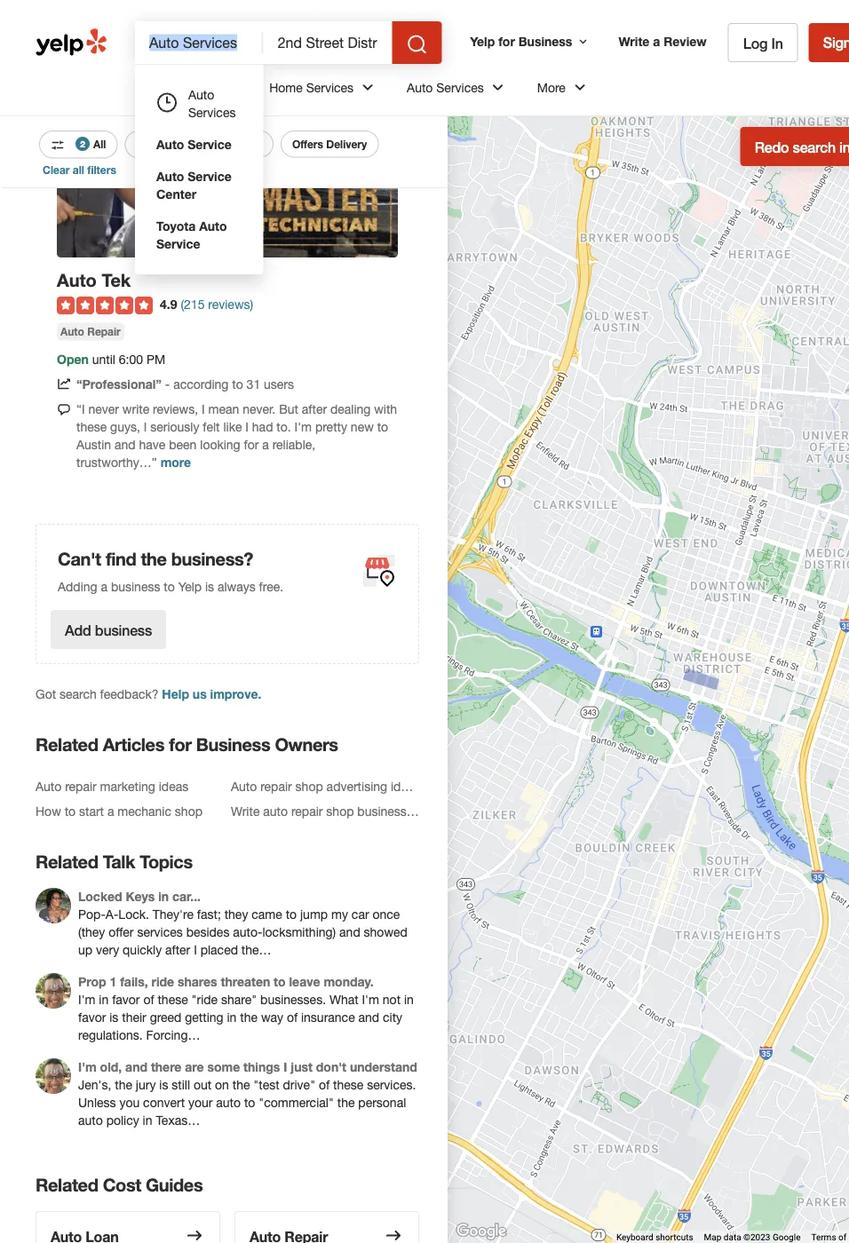 Task type: locate. For each thing, give the bounding box(es) containing it.
threaten
[[221, 975, 270, 990]]

2 horizontal spatial services
[[436, 80, 484, 95]]

open for open until 6:00 pm
[[57, 353, 89, 367]]

1 horizontal spatial after
[[302, 402, 327, 417]]

more link down been
[[160, 456, 191, 470]]

and left 'city'
[[359, 1011, 380, 1026]]

shop inside the write auto repair shop business plan "link"
[[326, 805, 354, 820]]

services
[[306, 80, 354, 95], [436, 80, 484, 95], [188, 105, 236, 120]]

0 vertical spatial service
[[188, 137, 232, 152]]

auto services link down search 'image'
[[393, 64, 523, 115]]

business inside "link"
[[357, 805, 407, 820]]

24 arrow right v2 image
[[184, 1226, 205, 1244]]

0 horizontal spatial ideas
[[159, 780, 189, 795]]

ideas up plan
[[391, 780, 421, 795]]

0 horizontal spatial after
[[165, 943, 190, 958]]

and down guys,
[[115, 438, 136, 453]]

related left cost
[[36, 1175, 98, 1196]]

to left 31
[[232, 378, 243, 392]]

yelp inside button
[[470, 34, 495, 49]]

i inside "locked keys in car... pop-a-lock.  they're fast; they came to jump my car once (they offer services besides auto-locksmithing) and showed up very quickly after i placed the…"
[[194, 943, 197, 958]]

to inside i'm old, and there are some things i just don't understand jen's, the jury is still out on the "test drive" of these services. unless you convert your auto to "commercial" the personal auto policy in texas…
[[244, 1096, 255, 1111]]

more up find text box
[[152, 0, 183, 15]]

toyota auto service
[[156, 219, 227, 251]]

auto service
[[156, 137, 232, 152]]

sign
[[823, 34, 849, 51]]

0 vertical spatial yelp
[[470, 34, 495, 49]]

-
[[165, 378, 170, 392]]

search right got
[[59, 688, 97, 702]]

center
[[156, 187, 196, 202]]

insurance
[[301, 1011, 355, 1026]]

0 vertical spatial for
[[499, 34, 515, 49]]

auto inside toyota auto service
[[199, 219, 227, 234]]

the inside prop 1 fails, ride shares threaten to leave monday. i'm in favor of these "ride share" businesses.  what i'm not in favor is their greed getting in the way of insurance and city regulations. forcing…
[[240, 1011, 258, 1026]]

0 vertical spatial more link
[[152, 0, 183, 15]]

0 horizontal spatial search
[[59, 688, 97, 702]]

more for more view website
[[152, 0, 183, 15]]

1 vertical spatial service
[[188, 169, 232, 184]]

in down convert at left bottom
[[143, 1114, 152, 1129]]

these up austin
[[76, 420, 107, 435]]

1 vertical spatial yelp
[[178, 580, 202, 595]]

auto service link
[[146, 129, 249, 161]]

auto inside auto service center
[[156, 169, 184, 184]]

Find text field
[[149, 33, 249, 52]]

1 horizontal spatial auto services link
[[393, 64, 523, 115]]

0 vertical spatial write
[[619, 34, 650, 49]]

1 vertical spatial these
[[158, 993, 188, 1008]]

of down businesses.
[[287, 1011, 298, 1026]]

looking
[[200, 438, 240, 453]]

0 horizontal spatial shop
[[175, 805, 203, 820]]

ideas up mechanic
[[159, 780, 189, 795]]

0 horizontal spatial these
[[76, 420, 107, 435]]

for inside '"i never write reviews, i mean never. but after dealing with these guys, i seriously felt like i had to. i'm pretty new to austin and have been looking for a reliable, trustworthy…"'
[[244, 438, 259, 453]]

1 vertical spatial related
[[36, 851, 98, 873]]

to up businesses.
[[274, 975, 286, 990]]

auto service center
[[156, 169, 232, 202]]

new
[[351, 420, 374, 435]]

none field near
[[278, 33, 378, 52]]

to down can't find the business? in the left of the page
[[164, 580, 175, 595]]

1 horizontal spatial 24 chevron down v2 image
[[487, 77, 509, 98]]

and inside i'm old, and there are some things i just don't understand jen's, the jury is still out on the "test drive" of these services. unless you convert your auto to "commercial" the personal auto policy in texas…
[[125, 1061, 147, 1075]]

24 chevron down v2 image down yelp for business
[[487, 77, 509, 98]]

and up jury
[[125, 1061, 147, 1075]]

keyboard shortcuts
[[616, 1233, 693, 1243]]

24 chevron down v2 image for auto services
[[487, 77, 509, 98]]

quickly
[[123, 943, 162, 958]]

2 vertical spatial related
[[36, 1175, 98, 1196]]

more
[[537, 80, 566, 95]]

these
[[76, 420, 107, 435], [158, 993, 188, 1008], [333, 1078, 364, 1093]]

is up regulations.
[[109, 1011, 118, 1026]]

0 vertical spatial related
[[36, 734, 98, 756]]

1 vertical spatial search
[[59, 688, 97, 702]]

service inside toyota auto service
[[156, 237, 200, 251]]

1 ideas from the left
[[159, 780, 189, 795]]

in up they're on the bottom left of page
[[158, 890, 169, 905]]

auto right toyota on the top left
[[199, 219, 227, 234]]

business down the "improve."
[[196, 734, 270, 756]]

24 chevron down v2 image
[[569, 77, 591, 98]]

None search field
[[135, 21, 445, 64]]

auto right 24 clock v2 image
[[188, 88, 214, 102]]

1 horizontal spatial services
[[306, 80, 354, 95]]

auto services
[[407, 80, 484, 95], [188, 88, 236, 120]]

write down the 'auto repair shop advertising ideas' link in the left of the page
[[231, 805, 260, 820]]

in
[[840, 139, 849, 155], [158, 890, 169, 905], [99, 993, 109, 1008], [404, 993, 414, 1008], [227, 1011, 237, 1026], [143, 1114, 152, 1129]]

0 horizontal spatial is
[[109, 1011, 118, 1026]]

business left 16 chevron down v2 image
[[519, 34, 573, 49]]

more down been
[[160, 456, 191, 470]]

all
[[73, 163, 84, 176]]

texas…
[[156, 1114, 200, 1129]]

business right add
[[95, 622, 152, 639]]

24 arrow right v2 image
[[383, 1226, 404, 1244]]

repair inside "link"
[[291, 805, 323, 820]]

related cost guides
[[36, 1175, 203, 1196]]

2 horizontal spatial for
[[499, 34, 515, 49]]

auto repair button
[[57, 323, 124, 341]]

auto down unless
[[78, 1114, 103, 1129]]

of down the "don't"
[[319, 1078, 330, 1093]]

for right articles
[[169, 734, 192, 756]]

related down got
[[36, 734, 98, 756]]

i right like
[[245, 420, 249, 435]]

1 vertical spatial more
[[160, 456, 191, 470]]

yelp down business?
[[178, 580, 202, 595]]

users
[[264, 378, 294, 392]]

2 vertical spatial these
[[333, 1078, 364, 1093]]

auto down related articles for business owners
[[231, 780, 257, 795]]

terms of u link
[[812, 1233, 849, 1243]]

felt
[[203, 420, 220, 435]]

open left the now
[[209, 138, 236, 151]]

i down besides
[[194, 943, 197, 958]]

a down 'had'
[[262, 438, 269, 453]]

things
[[244, 1061, 280, 1075]]

auto up center
[[156, 169, 184, 184]]

i'm right to. at the left
[[295, 420, 312, 435]]

auto up how
[[36, 780, 62, 795]]

view website link
[[57, 33, 398, 72]]

is inside prop 1 fails, ride shares threaten to leave monday. i'm in favor of these "ride share" businesses.  what i'm not in favor is their greed getting in the way of insurance and city regulations. forcing…
[[109, 1011, 118, 1026]]

1 horizontal spatial is
[[159, 1078, 168, 1093]]

None field
[[149, 33, 249, 52], [278, 33, 378, 52], [149, 33, 249, 52]]

0 horizontal spatial open
[[57, 353, 89, 367]]

a left review
[[653, 34, 660, 49]]

reliable,
[[272, 438, 316, 453]]

2 vertical spatial service
[[156, 237, 200, 251]]

how to start a mechanic shop link
[[36, 804, 224, 821]]

placed
[[201, 943, 238, 958]]

after down services
[[165, 943, 190, 958]]

2 vertical spatial business
[[357, 805, 407, 820]]

auto services link
[[393, 64, 523, 115], [146, 79, 253, 129]]

shop right mechanic
[[175, 805, 203, 820]]

24 chevron down v2 image
[[357, 77, 379, 98], [487, 77, 509, 98]]

1 horizontal spatial auto
[[216, 1096, 241, 1111]]

reviews)
[[208, 298, 253, 312]]

the down 'i'm old, and there are some things i just don't understand' link
[[233, 1078, 250, 1093]]

unless
[[78, 1096, 116, 1111]]

auto down the 'auto repair shop advertising ideas' link in the left of the page
[[263, 805, 288, 820]]

in inside "locked keys in car... pop-a-lock.  they're fast; they came to jump my car once (they offer services besides auto-locksmithing) and showed up very quickly after i placed the…"
[[158, 890, 169, 905]]

offers delivery button
[[281, 131, 379, 158]]

open
[[209, 138, 236, 151], [57, 353, 89, 367]]

open inside button
[[209, 138, 236, 151]]

repair up start
[[65, 780, 97, 795]]

service for auto service
[[188, 137, 232, 152]]

these up greed at the bottom of page
[[158, 993, 188, 1008]]

to down '"test'
[[244, 1096, 255, 1111]]

1 24 chevron down v2 image from the left
[[357, 77, 379, 98]]

auto repair marketing ideas
[[36, 780, 189, 795]]

2 horizontal spatial shop
[[326, 805, 354, 820]]

i'm down prop
[[78, 993, 95, 1008]]

repair down the 'auto repair shop advertising ideas' link in the left of the page
[[291, 805, 323, 820]]

the down share"
[[240, 1011, 258, 1026]]

personal
[[358, 1096, 406, 1111]]

repair down owners
[[260, 780, 292, 795]]

restaurants
[[149, 80, 216, 95]]

0 horizontal spatial business
[[196, 734, 270, 756]]

add
[[65, 622, 91, 639]]

open up the 16 trending v2 image
[[57, 353, 89, 367]]

0 vertical spatial after
[[302, 402, 327, 417]]

0 horizontal spatial auto
[[78, 1114, 103, 1129]]

1 horizontal spatial yelp
[[470, 34, 495, 49]]

a-
[[106, 908, 118, 923]]

search inside button
[[793, 139, 836, 155]]

yelp up business categories element
[[470, 34, 495, 49]]

0 vertical spatial auto
[[263, 805, 288, 820]]

to.
[[277, 420, 291, 435]]

24 chevron down v2 image inside home services link
[[357, 77, 379, 98]]

1 vertical spatial favor
[[78, 1011, 106, 1026]]

0 vertical spatial more
[[152, 0, 183, 15]]

0 horizontal spatial services
[[188, 105, 236, 120]]

1 vertical spatial open
[[57, 353, 89, 367]]

prop 1 fails, ride shares threaten to leave monday. i'm in favor of these "ride share" businesses.  what i'm not in favor is their greed getting in the way of insurance and city regulations. forcing…
[[78, 975, 414, 1043]]

got
[[36, 688, 56, 702]]

related up locked
[[36, 851, 98, 873]]

1 vertical spatial for
[[244, 438, 259, 453]]

i'm up jen's,
[[78, 1061, 97, 1075]]

write right 16 chevron down v2 image
[[619, 34, 650, 49]]

start
[[79, 805, 104, 820]]

in inside i'm old, and there are some things i just don't understand jen's, the jury is still out on the "test drive" of these services. unless you convert your auto to "commercial" the personal auto policy in texas…
[[143, 1114, 152, 1129]]

and inside '"i never write reviews, i mean never. but after dealing with these guys, i seriously felt like i had to. i'm pretty new to austin and have been looking for a reliable, trustworthy…"'
[[115, 438, 136, 453]]

i
[[202, 402, 205, 417], [144, 420, 147, 435], [245, 420, 249, 435], [194, 943, 197, 958], [284, 1061, 287, 1075]]

services down yelp for business
[[436, 80, 484, 95]]

map region
[[377, 76, 849, 1244]]

more inside more view website
[[152, 0, 183, 15]]

open now
[[209, 138, 262, 151]]

2 horizontal spatial auto
[[263, 805, 288, 820]]

auto inside business categories element
[[407, 80, 433, 95]]

0 vertical spatial open
[[209, 138, 236, 151]]

0 horizontal spatial write
[[231, 805, 260, 820]]

auto repair shop advertising ideas link
[[231, 779, 421, 796]]

shop inside the 'auto repair shop advertising ideas' link
[[295, 780, 323, 795]]

in inside button
[[840, 139, 849, 155]]

businesses.
[[260, 993, 326, 1008]]

24 clock v2 image
[[156, 92, 178, 113]]

for down 'had'
[[244, 438, 259, 453]]

filters
[[87, 163, 116, 176]]

and inside "locked keys in car... pop-a-lock.  they're fast; they came to jump my car once (they offer services besides auto-locksmithing) and showed up very quickly after i placed the…"
[[339, 926, 360, 940]]

4.9 star rating image
[[57, 297, 153, 315]]

for inside yelp for business button
[[499, 34, 515, 49]]

search right redo
[[793, 139, 836, 155]]

0 vertical spatial these
[[76, 420, 107, 435]]

had
[[252, 420, 273, 435]]

of left the u
[[839, 1233, 847, 1243]]

for up business categories element
[[499, 34, 515, 49]]

favor down fails,
[[112, 993, 140, 1008]]

0 vertical spatial favor
[[112, 993, 140, 1008]]

of inside i'm old, and there are some things i just don't understand jen's, the jury is still out on the "test drive" of these services. unless you convert your auto to "commercial" the personal auto policy in texas…
[[319, 1078, 330, 1093]]

1 vertical spatial write
[[231, 805, 260, 820]]

write inside "link"
[[231, 805, 260, 820]]

0 vertical spatial business
[[111, 580, 160, 595]]

2 horizontal spatial is
[[205, 580, 214, 595]]

these down the "don't"
[[333, 1078, 364, 1093]]

auto repair link
[[57, 323, 124, 341]]

talk
[[103, 851, 135, 873]]

1 horizontal spatial write
[[619, 34, 650, 49]]

after up pretty on the top of the page
[[302, 402, 327, 417]]

1 vertical spatial business
[[95, 622, 152, 639]]

u
[[849, 1233, 849, 1243]]

"commercial"
[[259, 1096, 334, 1111]]

in right redo
[[840, 139, 849, 155]]

2 related from the top
[[36, 851, 98, 873]]

24 chevron down v2 image right home services
[[357, 77, 379, 98]]

sign link
[[809, 23, 849, 62]]

i'm old, and there are some things i just don't understand jen's, the jury is still out on the "test drive" of these services. unless you convert your auto to "commercial" the personal auto policy in texas…
[[78, 1061, 417, 1129]]

more link up find text box
[[152, 0, 183, 15]]

shop up write auto repair shop business plan
[[295, 780, 323, 795]]

a right start
[[107, 805, 114, 820]]

there
[[151, 1061, 182, 1075]]

to up locksmithing)
[[286, 908, 297, 923]]

the left personal
[[337, 1096, 355, 1111]]

a right adding
[[101, 580, 108, 595]]

search for got
[[59, 688, 97, 702]]

mean
[[208, 402, 239, 417]]

jump
[[300, 908, 328, 923]]

and down my
[[339, 926, 360, 940]]

auto up 4.9 star rating image
[[57, 270, 97, 291]]

(they
[[78, 926, 105, 940]]

services right home
[[306, 80, 354, 95]]

help us improve. button
[[162, 688, 262, 702]]

is left always
[[205, 580, 214, 595]]

these inside '"i never write reviews, i mean never. but after dealing with these guys, i seriously felt like i had to. i'm pretty new to austin and have been looking for a reliable, trustworthy…"'
[[76, 420, 107, 435]]

and inside prop 1 fails, ride shares threaten to leave monday. i'm in favor of these "ride share" businesses.  what i'm not in favor is their greed getting in the way of insurance and city regulations. forcing…
[[359, 1011, 380, 1026]]

the right 'find' on the left
[[141, 549, 167, 570]]

service
[[188, 137, 232, 152], [188, 169, 232, 184], [156, 237, 200, 251]]

auto down search 'image'
[[407, 80, 433, 95]]

0 horizontal spatial favor
[[78, 1011, 106, 1026]]

policy
[[106, 1114, 139, 1129]]

yelp
[[470, 34, 495, 49], [178, 580, 202, 595]]

favor up regulations.
[[78, 1011, 106, 1026]]

in down prop
[[99, 993, 109, 1008]]

2 vertical spatial is
[[159, 1078, 168, 1093]]

shop down the 'auto repair shop advertising ideas' link in the left of the page
[[326, 805, 354, 820]]

to inside '"i never write reviews, i mean never. but after dealing with these guys, i seriously felt like i had to. i'm pretty new to austin and have been looking for a reliable, trustworthy…"'
[[377, 420, 388, 435]]

1 horizontal spatial business
[[519, 34, 573, 49]]

auto services down search 'image'
[[407, 80, 484, 95]]

1 horizontal spatial for
[[244, 438, 259, 453]]

help
[[162, 688, 189, 702]]

1 horizontal spatial auto services
[[407, 80, 484, 95]]

shop
[[295, 780, 323, 795], [175, 805, 203, 820], [326, 805, 354, 820]]

write for write auto repair shop business plan
[[231, 805, 260, 820]]

2 24 chevron down v2 image from the left
[[487, 77, 509, 98]]

redo search in
[[755, 139, 849, 155]]

0 vertical spatial business
[[519, 34, 573, 49]]

with
[[374, 402, 397, 417]]

articles
[[103, 734, 164, 756]]

search image
[[406, 34, 428, 55]]

offers delivery
[[292, 138, 367, 151]]

3 related from the top
[[36, 1175, 98, 1196]]

is left still
[[159, 1078, 168, 1093]]

business inside button
[[519, 34, 573, 49]]

i left the just
[[284, 1061, 287, 1075]]

0 horizontal spatial for
[[169, 734, 192, 756]]

auto inside "link"
[[263, 805, 288, 820]]

these inside i'm old, and there are some things i just don't understand jen's, the jury is still out on the "test drive" of these services. unless you convert your auto to "commercial" the personal auto policy in texas…
[[333, 1078, 364, 1093]]

6:00
[[119, 353, 143, 367]]

1 vertical spatial after
[[165, 943, 190, 958]]

1 horizontal spatial shop
[[295, 780, 323, 795]]

to down with
[[377, 420, 388, 435]]

improve.
[[210, 688, 262, 702]]

1 horizontal spatial open
[[209, 138, 236, 151]]

prop 1 fails, ride shares threaten to leave monday. link
[[78, 975, 374, 990]]

1 horizontal spatial search
[[793, 139, 836, 155]]

services inside home services link
[[306, 80, 354, 95]]

1 horizontal spatial these
[[158, 993, 188, 1008]]

1 related from the top
[[36, 734, 98, 756]]

auto services up auto service link
[[188, 88, 236, 120]]

auto down on
[[216, 1096, 241, 1111]]

keyboard
[[616, 1233, 654, 1243]]

0 horizontal spatial 24 chevron down v2 image
[[357, 77, 379, 98]]

service inside auto service center
[[188, 169, 232, 184]]

to inside prop 1 fails, ride shares threaten to leave monday. i'm in favor of these "ride share" businesses.  what i'm not in favor is their greed getting in the way of insurance and city regulations. forcing…
[[274, 975, 286, 990]]

services up auto service link
[[188, 105, 236, 120]]

24 chevron down v2 image for home services
[[357, 77, 379, 98]]

1 vertical spatial is
[[109, 1011, 118, 1026]]

to inside "locked keys in car... pop-a-lock.  they're fast; they came to jump my car once (they offer services besides auto-locksmithing) and showed up very quickly after i placed the…"
[[286, 908, 297, 923]]

keyboard shortcuts button
[[616, 1232, 693, 1244]]

write
[[122, 402, 149, 417]]

auto services link up auto service at the top left
[[146, 79, 253, 129]]

2 horizontal spatial these
[[333, 1078, 364, 1093]]

map data ©2023 google
[[704, 1233, 801, 1243]]

"professional"
[[76, 378, 162, 392]]

0 vertical spatial search
[[793, 139, 836, 155]]

like
[[223, 420, 242, 435]]

  text field
[[149, 33, 249, 52]]

related for related cost guides
[[36, 1175, 98, 1196]]

1 horizontal spatial ideas
[[391, 780, 421, 795]]

auto left the repair
[[60, 326, 84, 338]]

lock.
[[118, 908, 149, 923]]

services
[[137, 926, 183, 940]]

i'm left not at the left of page
[[362, 993, 379, 1008]]

business down 'find' on the left
[[111, 580, 160, 595]]

terms of u
[[812, 1233, 849, 1243]]



Task type: vqa. For each thing, say whether or not it's contained in the screenshot.
Auto for Auto Service link
yes



Task type: describe. For each thing, give the bounding box(es) containing it.
shortcuts
[[656, 1233, 693, 1243]]

0 horizontal spatial auto services link
[[146, 79, 253, 129]]

auto inside 'button'
[[60, 326, 84, 338]]

locked keys in car... pop-a-lock.  they're fast; they came to jump my car once (they offer services besides auto-locksmithing) and showed up very quickly after i placed the…
[[78, 890, 408, 958]]

mechanic
[[118, 805, 171, 820]]

understand
[[350, 1061, 417, 1075]]

monday.
[[324, 975, 374, 990]]

share"
[[221, 993, 257, 1008]]

business?
[[171, 549, 253, 570]]

offers
[[292, 138, 323, 151]]

review
[[664, 34, 707, 49]]

can't find the business?
[[58, 549, 253, 570]]

all
[[93, 138, 106, 151]]

feedback?
[[100, 688, 159, 702]]

more view website
[[152, 0, 271, 62]]

4.9
[[160, 298, 177, 312]]

1 vertical spatial auto
[[216, 1096, 241, 1111]]

a inside '"i never write reviews, i mean never. but after dealing with these guys, i seriously felt like i had to. i'm pretty new to austin and have been looking for a reliable, trustworthy…"'
[[262, 438, 269, 453]]

jen's,
[[78, 1078, 111, 1093]]

came
[[252, 908, 282, 923]]

never.
[[243, 402, 276, 417]]

drive"
[[283, 1078, 315, 1093]]

guys,
[[110, 420, 140, 435]]

greed
[[150, 1011, 182, 1026]]

open until 6:00 pm
[[57, 353, 165, 367]]

in right not at the left of page
[[404, 993, 414, 1008]]

1 vertical spatial business
[[196, 734, 270, 756]]

2 ideas from the left
[[391, 780, 421, 795]]

"professional" - according to 31 users
[[76, 378, 294, 392]]

services for 24 chevron down v2 image inside the home services link
[[306, 80, 354, 95]]

car
[[352, 908, 369, 923]]

auto tek
[[57, 270, 131, 291]]

i up felt
[[202, 402, 205, 417]]

service for auto service center
[[188, 169, 232, 184]]

i'm inside '"i never write reviews, i mean never. but after dealing with these guys, i seriously felt like i had to. i'm pretty new to austin and have been looking for a reliable, trustworthy…"'
[[295, 420, 312, 435]]

google image
[[452, 1221, 511, 1244]]

"test
[[254, 1078, 280, 1093]]

©2023
[[744, 1233, 771, 1243]]

0 horizontal spatial auto services
[[188, 88, 236, 120]]

your
[[188, 1096, 213, 1111]]

regulations.
[[78, 1029, 143, 1043]]

16 speech v2 image
[[57, 404, 71, 418]]

search for redo
[[793, 139, 836, 155]]

"i
[[76, 402, 85, 417]]

related for related articles for business owners
[[36, 734, 98, 756]]

view
[[184, 45, 215, 62]]

open for open now
[[209, 138, 236, 151]]

"i never write reviews, i mean never. but after dealing with these guys, i seriously felt like i had to. i'm pretty new to austin and have been looking for a reliable, trustworthy…"
[[76, 402, 397, 470]]

2 vertical spatial for
[[169, 734, 192, 756]]

(215 reviews) link
[[181, 296, 253, 313]]

topics
[[140, 851, 193, 873]]

plan
[[410, 805, 434, 820]]

repair for shop
[[260, 780, 292, 795]]

according
[[173, 378, 229, 392]]

some
[[207, 1061, 240, 1075]]

keys
[[126, 890, 155, 905]]

31
[[247, 378, 260, 392]]

i'm old, and there are some things i just don't understand link
[[78, 1061, 417, 1075]]

1 vertical spatial more link
[[160, 456, 191, 470]]

way
[[261, 1011, 283, 1026]]

toyota
[[156, 219, 196, 234]]

leave
[[289, 975, 320, 990]]

home
[[269, 80, 303, 95]]

find
[[106, 549, 136, 570]]

locked
[[78, 890, 122, 905]]

"ride
[[192, 993, 218, 1008]]

can't
[[58, 549, 101, 570]]

Near text field
[[278, 33, 378, 52]]

1 horizontal spatial favor
[[112, 993, 140, 1008]]

fails,
[[120, 975, 148, 990]]

after inside '"i never write reviews, i mean never. but after dealing with these guys, i seriously felt like i had to. i'm pretty new to austin and have been looking for a reliable, trustworthy…"'
[[302, 402, 327, 417]]

austin
[[76, 438, 111, 453]]

adding
[[58, 580, 97, 595]]

16 trending v2 image
[[57, 378, 71, 392]]

2 vertical spatial auto
[[78, 1114, 103, 1129]]

more for more
[[160, 456, 191, 470]]

write a review
[[619, 34, 707, 49]]

i up the 'have'
[[144, 420, 147, 435]]

2 all
[[80, 138, 106, 151]]

ride
[[151, 975, 174, 990]]

of down ride
[[143, 993, 154, 1008]]

getting
[[185, 1011, 224, 1026]]

besides
[[186, 926, 230, 940]]

adding a business to yelp is always free.
[[58, 580, 284, 595]]

repair for marketing
[[65, 780, 97, 795]]

auto down 24 clock v2 image
[[156, 137, 184, 152]]

seriously
[[150, 420, 199, 435]]

i'm inside i'm old, and there are some things i just don't understand jen's, the jury is still out on the "test drive" of these services. unless you convert your auto to "commercial" the personal auto policy in texas…
[[78, 1061, 97, 1075]]

in down share"
[[227, 1011, 237, 1026]]

how to start a mechanic shop
[[36, 805, 203, 820]]

they're
[[153, 908, 194, 923]]

clear all filters
[[43, 163, 116, 176]]

the…
[[242, 943, 271, 958]]

what
[[330, 993, 359, 1008]]

16 filter v2 image
[[51, 138, 65, 152]]

services for auto services's 24 chevron down v2 image
[[436, 80, 484, 95]]

write for write a review
[[619, 34, 650, 49]]

free.
[[259, 580, 284, 595]]

auto services inside business categories element
[[407, 80, 484, 95]]

more link
[[523, 64, 605, 115]]

0 vertical spatial is
[[205, 580, 214, 595]]

related for related talk topics
[[36, 851, 98, 873]]

delivery
[[326, 138, 367, 151]]

pop-
[[78, 908, 106, 923]]

to left start
[[65, 805, 76, 820]]

in
[[772, 35, 783, 52]]

fast;
[[197, 908, 221, 923]]

is inside i'm old, and there are some things i just don't understand jen's, the jury is still out on the "test drive" of these services. unless you convert your auto to "commercial" the personal auto policy in texas…
[[159, 1078, 168, 1093]]

my
[[331, 908, 348, 923]]

business categories element
[[135, 64, 849, 115]]

these inside prop 1 fails, ride shares threaten to leave monday. i'm in favor of these "ride share" businesses.  what i'm not in favor is their greed getting in the way of insurance and city regulations. forcing…
[[158, 993, 188, 1008]]

i inside i'm old, and there are some things i just don't understand jen's, the jury is still out on the "test drive" of these services. unless you convert your auto to "commercial" the personal auto policy in texas…
[[284, 1061, 287, 1075]]

showed
[[364, 926, 408, 940]]

convert
[[143, 1096, 185, 1111]]

restaurants link
[[135, 64, 255, 115]]

until
[[92, 353, 115, 367]]

their
[[122, 1011, 146, 1026]]

jury
[[136, 1078, 156, 1093]]

yelp for business button
[[463, 25, 597, 57]]

filters group
[[36, 131, 382, 177]]

16 chevron down v2 image
[[576, 34, 590, 49]]

shop inside how to start a mechanic shop link
[[175, 805, 203, 820]]

4.9 link
[[160, 296, 177, 313]]

never
[[88, 402, 119, 417]]

0 horizontal spatial yelp
[[178, 580, 202, 595]]

city
[[383, 1011, 403, 1026]]

shares
[[178, 975, 217, 990]]

auto service center link
[[146, 161, 253, 211]]

the up you
[[115, 1078, 132, 1093]]

locksmithing)
[[262, 926, 336, 940]]

after inside "locked keys in car... pop-a-lock.  they're fast; they came to jump my car once (they offer services besides auto-locksmithing) and showed up very quickly after i placed the…"
[[165, 943, 190, 958]]

tek
[[102, 270, 131, 291]]



